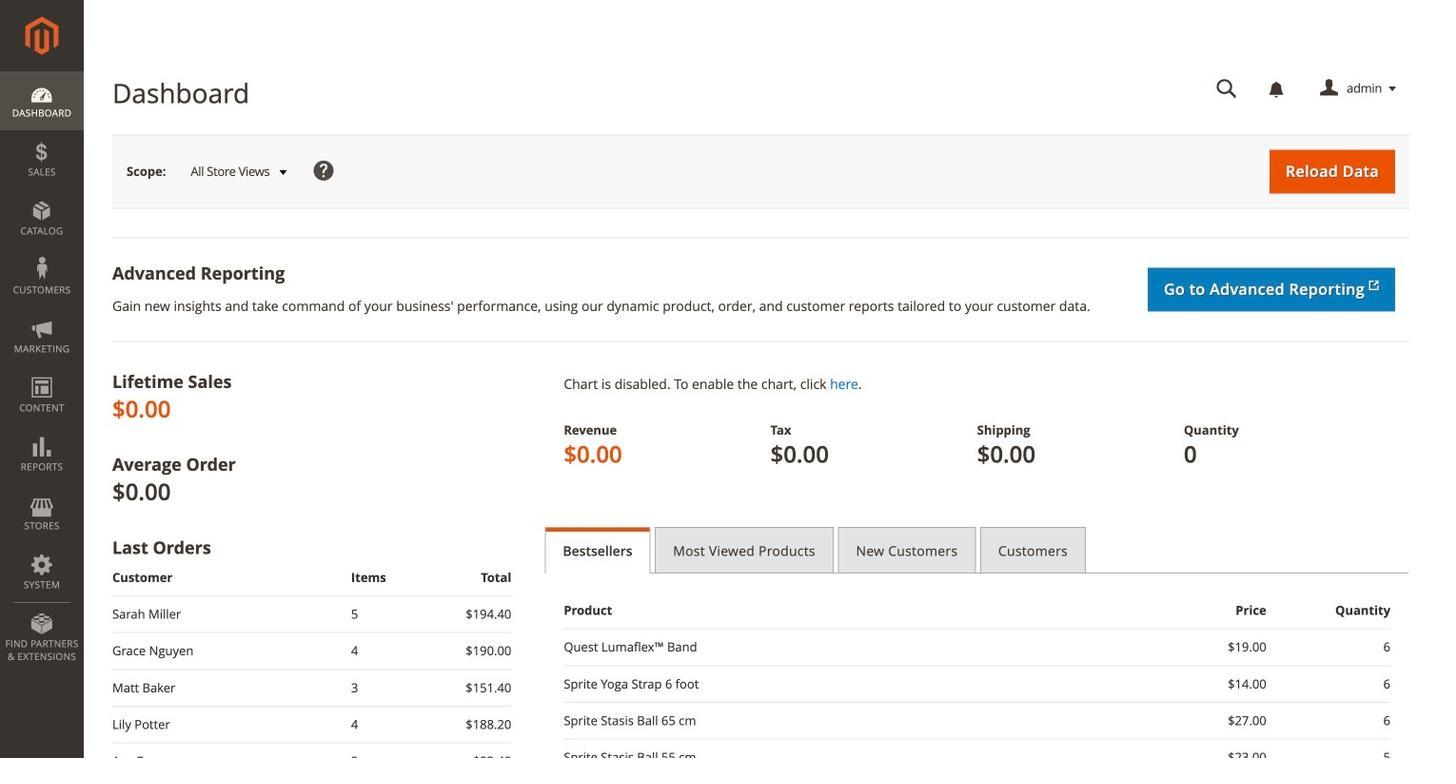 Task type: locate. For each thing, give the bounding box(es) containing it.
tab list
[[545, 527, 1410, 574]]

None text field
[[1203, 72, 1251, 106]]

menu bar
[[0, 71, 84, 673]]

magento admin panel image
[[25, 16, 59, 55]]



